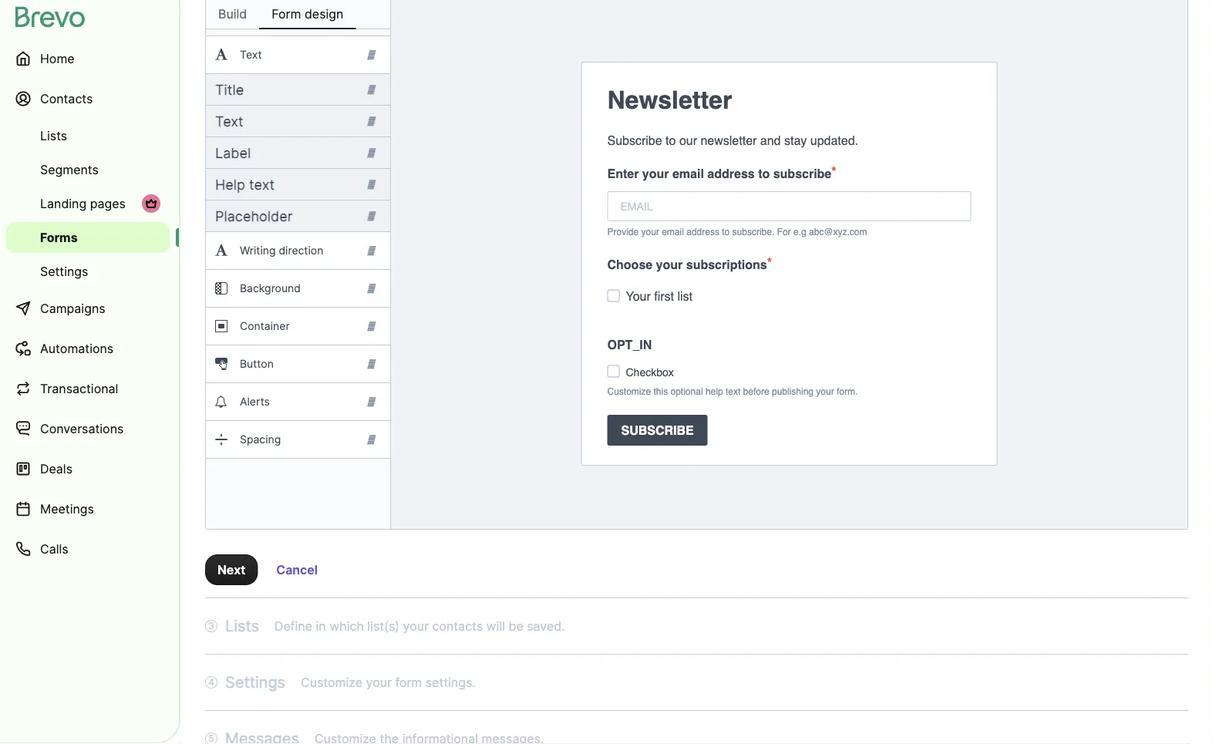Task type: locate. For each thing, give the bounding box(es) containing it.
customize down the checkbox
[[607, 386, 651, 397]]

calls link
[[6, 531, 170, 568]]

for
[[777, 226, 791, 237]]

forms link
[[6, 222, 170, 253]]

customize down in
[[301, 675, 363, 690]]

campaigns link
[[6, 290, 170, 327]]

address
[[707, 166, 755, 180], [687, 226, 719, 237]]

text up title
[[240, 48, 262, 61]]

customize for customize this optional help text before publishing your form.
[[607, 386, 651, 397]]

enter
[[607, 166, 639, 180]]

lists right 3
[[225, 617, 259, 635]]

e.g
[[794, 226, 806, 237]]

1 vertical spatial address
[[687, 226, 719, 237]]

subscribe button
[[595, 409, 984, 452]]

deals link
[[6, 450, 170, 487]]

container button
[[206, 308, 390, 345]]

forms
[[40, 230, 78, 245]]

to left subscribe.
[[722, 226, 730, 237]]

checkbox
[[626, 366, 674, 378]]

2 horizontal spatial to
[[758, 166, 770, 180]]

your left form
[[366, 675, 392, 690]]

0 vertical spatial email
[[672, 166, 704, 180]]

customize for customize your form settings.
[[301, 675, 363, 690]]

text down title
[[215, 113, 243, 130]]

left___rvooi image
[[145, 197, 157, 210]]

form.
[[837, 386, 858, 397]]

calls
[[40, 541, 68, 556]]

to down the and
[[758, 166, 770, 180]]

opt_in
[[607, 337, 652, 352]]

address for subscribe.
[[687, 226, 719, 237]]

0 horizontal spatial lists
[[40, 128, 67, 143]]

settings right 4
[[225, 673, 285, 692]]

your right list(s)
[[403, 619, 429, 634]]

automations
[[40, 341, 114, 356]]

form design link
[[259, 0, 356, 29]]

button button
[[206, 346, 390, 383]]

1 vertical spatial text button
[[206, 106, 390, 137]]

background button
[[206, 270, 390, 307]]

lists
[[40, 128, 67, 143], [225, 617, 259, 635]]

segments
[[40, 162, 99, 177]]

to
[[666, 133, 676, 147], [758, 166, 770, 180], [722, 226, 730, 237]]

text button up the title dropdown button
[[206, 36, 390, 73]]

which
[[329, 619, 364, 634]]

1 horizontal spatial customize
[[607, 386, 651, 397]]

0 horizontal spatial to
[[666, 133, 676, 147]]

0 horizontal spatial text
[[249, 176, 275, 193]]

this
[[654, 386, 668, 397]]

text button down the title dropdown button
[[206, 106, 390, 137]]

1 vertical spatial text
[[215, 113, 243, 130]]

meetings link
[[6, 490, 170, 528]]

text button
[[206, 36, 390, 73], [206, 106, 390, 137]]

1 vertical spatial email
[[662, 226, 684, 237]]

help
[[706, 386, 723, 397]]

0 vertical spatial address
[[707, 166, 755, 180]]

saved.
[[527, 619, 565, 634]]

your right enter
[[642, 166, 669, 180]]

build
[[218, 6, 247, 21]]

0 vertical spatial customize
[[607, 386, 651, 397]]

deals
[[40, 461, 72, 476]]

lists link
[[6, 120, 170, 151]]

email
[[672, 166, 704, 180], [662, 226, 684, 237]]

conversations link
[[6, 410, 170, 447]]

1 horizontal spatial lists
[[225, 617, 259, 635]]

optional
[[671, 386, 703, 397]]

text
[[249, 176, 275, 193], [726, 386, 741, 397]]

address down subscribe to our newsletter and stay updated.
[[707, 166, 755, 180]]

placeholder
[[215, 207, 293, 224]]

email up 'choose your subscriptions'
[[662, 226, 684, 237]]

cancel button
[[264, 555, 330, 585]]

1 vertical spatial to
[[758, 166, 770, 180]]

settings down forms
[[40, 264, 88, 279]]

alerts
[[240, 395, 270, 408]]

2 text button from the top
[[206, 106, 390, 137]]

1 text button from the top
[[206, 36, 390, 73]]

customize
[[607, 386, 651, 397], [301, 675, 363, 690]]

1 horizontal spatial to
[[722, 226, 730, 237]]

1 vertical spatial customize
[[301, 675, 363, 690]]

your
[[626, 289, 651, 303]]

2 vertical spatial to
[[722, 226, 730, 237]]

contacts link
[[6, 80, 170, 117]]

address up 'choose your subscriptions'
[[687, 226, 719, 237]]

writing
[[240, 244, 276, 257]]

1 horizontal spatial text
[[726, 386, 741, 397]]

landing pages link
[[6, 188, 170, 219]]

Newsletter text field
[[607, 82, 971, 119]]

None text field
[[607, 191, 971, 221]]

spacing
[[240, 433, 281, 446]]

0 vertical spatial text
[[249, 176, 275, 193]]

0 vertical spatial settings
[[40, 264, 88, 279]]

Subscribe to our newsletter and stay updated. text field
[[607, 131, 971, 150]]

button
[[240, 357, 274, 371]]

and
[[760, 133, 781, 147]]

0 vertical spatial lists
[[40, 128, 67, 143]]

next
[[217, 562, 245, 577]]

0 vertical spatial to
[[666, 133, 676, 147]]

list(s)
[[367, 619, 400, 634]]

0 vertical spatial text button
[[206, 36, 390, 73]]

before
[[743, 386, 769, 397]]

next button
[[205, 555, 258, 585]]

0 horizontal spatial customize
[[301, 675, 363, 690]]

1 horizontal spatial settings
[[225, 673, 285, 692]]

to inside text box
[[666, 133, 676, 147]]

first
[[654, 289, 674, 303]]

help text button
[[206, 169, 390, 200]]

title
[[215, 81, 244, 98]]

email down our
[[672, 166, 704, 180]]

your up first
[[656, 257, 683, 271]]

your right provide
[[641, 226, 659, 237]]

spacing button
[[206, 421, 390, 458]]

email for enter
[[672, 166, 704, 180]]

text
[[240, 48, 262, 61], [215, 113, 243, 130]]

lists up segments
[[40, 128, 67, 143]]

customize this optional help text before publishing your form.
[[607, 386, 858, 397]]

to left our
[[666, 133, 676, 147]]



Task type: vqa. For each thing, say whether or not it's contained in the screenshot.
0 Segments
no



Task type: describe. For each thing, give the bounding box(es) containing it.
updated.
[[810, 133, 858, 147]]

meetings
[[40, 501, 94, 516]]

email for provide
[[662, 226, 684, 237]]

choose
[[607, 257, 653, 271]]

subscribe
[[621, 423, 694, 437]]

form design
[[272, 6, 344, 21]]

transactional
[[40, 381, 118, 396]]

subscribe to our newsletter and stay updated. button
[[595, 125, 984, 156]]

to for subscribe.
[[722, 226, 730, 237]]

provide
[[607, 226, 639, 237]]

1 vertical spatial text
[[726, 386, 741, 397]]

title button
[[206, 74, 390, 105]]

to for subscribe
[[758, 166, 770, 180]]

alerts button
[[206, 383, 390, 420]]

newsletter button
[[595, 76, 984, 125]]

your for enter your email address to subscribe
[[642, 166, 669, 180]]

settings link
[[6, 256, 170, 287]]

settings.
[[426, 675, 476, 690]]

address for subscribe
[[707, 166, 755, 180]]

home
[[40, 51, 75, 66]]

3
[[208, 620, 214, 632]]

stay
[[784, 133, 807, 147]]

build link
[[206, 0, 259, 29]]

newsletter
[[701, 133, 757, 147]]

writing direction
[[240, 244, 323, 257]]

will
[[486, 619, 505, 634]]

design
[[305, 6, 344, 21]]

our
[[679, 133, 697, 147]]

contacts
[[40, 91, 93, 106]]

form
[[272, 6, 301, 21]]

1 vertical spatial settings
[[225, 673, 285, 692]]

your left form. on the bottom of page
[[816, 386, 834, 397]]

subscribe.
[[732, 226, 775, 237]]

0 horizontal spatial settings
[[40, 264, 88, 279]]

your for choose your subscriptions
[[656, 257, 683, 271]]

4
[[208, 677, 214, 688]]

pages
[[90, 196, 126, 211]]

landing pages
[[40, 196, 126, 211]]

text inside dropdown button
[[249, 176, 275, 193]]

placeholder button
[[206, 201, 390, 231]]

publishing
[[772, 386, 814, 397]]

customize your form settings.
[[301, 675, 476, 690]]

background
[[240, 282, 301, 295]]

form
[[395, 675, 422, 690]]

in
[[316, 619, 326, 634]]

be
[[509, 619, 523, 634]]

direction
[[279, 244, 323, 257]]

abc@xyz.com
[[809, 226, 867, 237]]

choose your subscriptions
[[607, 257, 767, 271]]

Checkbox text field
[[626, 364, 967, 380]]

1 vertical spatial lists
[[225, 617, 259, 635]]

home link
[[6, 40, 170, 77]]

subscribe
[[607, 133, 662, 147]]

landing
[[40, 196, 87, 211]]

help text
[[215, 176, 275, 193]]

conversations
[[40, 421, 124, 436]]

define in which list(s) your contacts will be saved.
[[275, 619, 565, 634]]

label button
[[206, 137, 390, 168]]

segments link
[[6, 154, 170, 185]]

0 vertical spatial text
[[240, 48, 262, 61]]

campaigns
[[40, 301, 105, 316]]

subscribe
[[773, 166, 832, 180]]

newsletter
[[607, 86, 732, 115]]

cancel
[[276, 562, 318, 577]]

subscriptions
[[686, 257, 767, 271]]

list
[[678, 289, 693, 303]]

transactional link
[[6, 370, 170, 407]]

subscribe to our newsletter and stay updated.
[[607, 133, 858, 147]]

writing direction button
[[206, 232, 390, 269]]

help
[[215, 176, 245, 193]]

your for provide your email address to subscribe. for e.g abc@xyz.com
[[641, 226, 659, 237]]

automations link
[[6, 330, 170, 367]]

define
[[275, 619, 312, 634]]

your first list
[[626, 289, 693, 303]]

your for customize your form settings.
[[366, 675, 392, 690]]

enter your email address to subscribe
[[607, 166, 832, 180]]

label
[[215, 144, 251, 161]]

container
[[240, 320, 290, 333]]



